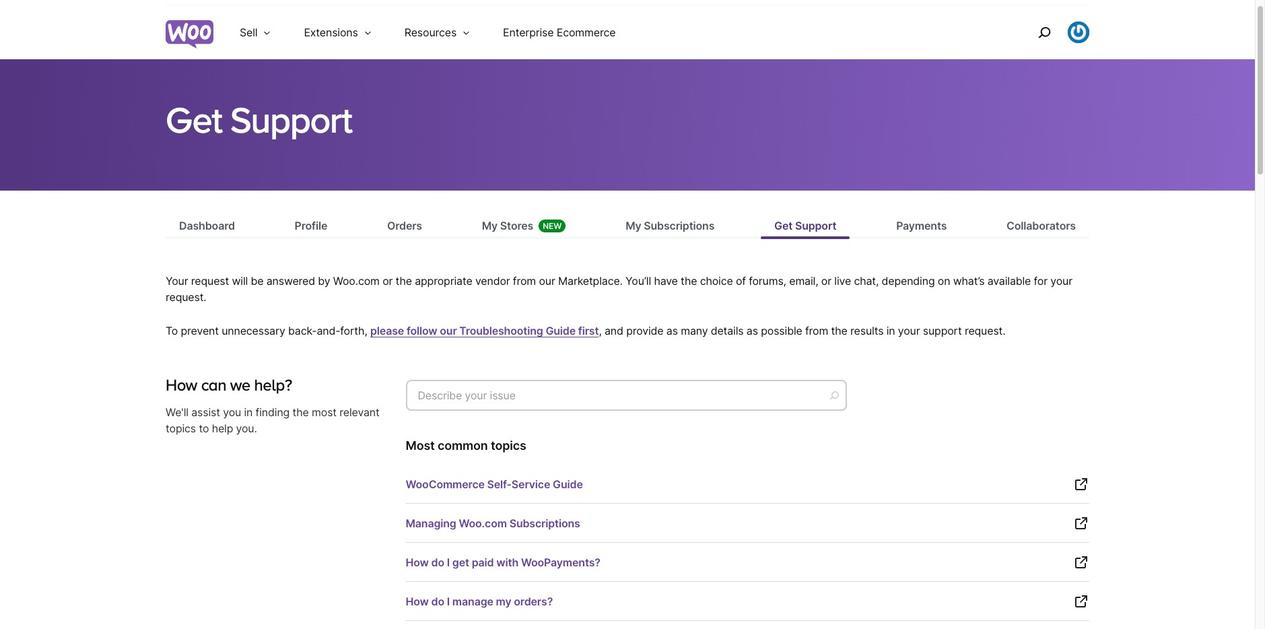 Task type: vqa. For each thing, say whether or not it's contained in the screenshot.
"larger" inside the "Our Platinum Wooexperts Have Been A Part Of The Program For Several Years And Are Often Seen As Woocommerce Thought Leaders And Innovators. They'Re Typically Larger In Size And Can Help Established Businesses With Everything From A Store Migration To A New Site Build Or In Developing Custom Solutions. In Addition To Having Priority Access To Our Happiness Engineers, Platinum Wooexpertshave Dedicated Partner Managers On The Woocommerce Team Who Can Source Any Internal Resources They May Need To Bring Your Vision To Life."
no



Task type: describe. For each thing, give the bounding box(es) containing it.
your request will be answered by woo.com or the appropriate vendor from our marketplace. you'll have the choice of forums, email, or live chat, depending on what's available for your request.
[[166, 274, 1073, 304]]

you'll
[[626, 274, 651, 288]]

how do i get paid with woopayments? link
[[406, 543, 1090, 582]]

the left "results"
[[832, 324, 848, 338]]

many
[[681, 324, 708, 338]]

how can we help?
[[166, 376, 292, 394]]

help?
[[254, 376, 292, 394]]

enterprise
[[503, 26, 554, 39]]

my for my stores
[[482, 219, 498, 233]]

0 horizontal spatial get support
[[166, 99, 352, 140]]

your inside your request will be answered by woo.com or the appropriate vendor from our marketplace. you'll have the choice of forums, email, or live chat, depending on what's available for your request.
[[1051, 274, 1073, 288]]

my for my subscriptions
[[626, 219, 642, 233]]

managing
[[406, 517, 456, 530]]

how for how do i manage my orders?
[[406, 595, 429, 608]]

enterprise ecommerce
[[503, 26, 616, 39]]

managing woo.com subscriptions link
[[406, 504, 1090, 543]]

1 vertical spatial woo.com
[[459, 517, 507, 530]]

how do i get paid with woopayments?
[[406, 556, 601, 569]]

marketplace.
[[558, 274, 623, 288]]

to prevent unnecessary back-and-forth, please follow our troubleshooting guide first , and provide as many details as possible from the results in your support request.
[[166, 324, 1006, 338]]

enterprise ecommerce link
[[487, 5, 632, 59]]

dashboard link
[[166, 218, 248, 237]]

woocommerce self-service guide
[[406, 477, 583, 491]]

request
[[191, 274, 229, 288]]

in inside we'll assist you in finding the most relevant topics to help you.
[[244, 406, 253, 419]]

follow
[[407, 324, 437, 338]]

we'll assist you in finding the most relevant topics to help you.
[[166, 406, 380, 435]]

depending
[[882, 274, 935, 288]]

dashboard
[[179, 219, 235, 233]]

troubleshooting
[[460, 324, 543, 338]]

please follow our troubleshooting guide first link
[[370, 324, 599, 338]]

can
[[201, 376, 226, 394]]

paid
[[472, 556, 494, 569]]

with
[[497, 556, 519, 569]]

the inside we'll assist you in finding the most relevant topics to help you.
[[293, 406, 309, 419]]

0 horizontal spatial our
[[440, 324, 457, 338]]

from inside your request will be answered by woo.com or the appropriate vendor from our marketplace. you'll have the choice of forums, email, or live chat, depending on what's available for your request.
[[513, 274, 536, 288]]

on
[[938, 274, 951, 288]]

1 as from the left
[[667, 324, 678, 338]]

choice
[[700, 274, 733, 288]]

unnecessary
[[222, 324, 285, 338]]

0 horizontal spatial subscriptions
[[510, 517, 580, 530]]

most common topics
[[406, 438, 527, 453]]

resources
[[405, 26, 457, 39]]

my stores
[[482, 219, 534, 233]]

answered
[[267, 274, 315, 288]]

most
[[312, 406, 337, 419]]

assist
[[191, 406, 220, 419]]

appropriate
[[415, 274, 473, 288]]

the left appropriate at the top left of the page
[[396, 274, 412, 288]]

common
[[438, 438, 488, 453]]

guide inside 'link'
[[553, 477, 583, 491]]

chat,
[[854, 274, 879, 288]]

request. inside your request will be answered by woo.com or the appropriate vendor from our marketplace. you'll have the choice of forums, email, or live chat, depending on what's available for your request.
[[166, 290, 206, 304]]

service
[[512, 477, 550, 491]]

you.
[[236, 422, 257, 435]]

woopayments?
[[521, 556, 601, 569]]

sell button
[[224, 5, 288, 59]]

be
[[251, 274, 264, 288]]

2 as from the left
[[747, 324, 758, 338]]

get
[[453, 556, 469, 569]]

live
[[835, 274, 851, 288]]

and
[[605, 324, 624, 338]]

orders?
[[514, 595, 553, 608]]

collaborators
[[1007, 219, 1076, 233]]

how do i manage my orders? link
[[406, 583, 1090, 621]]

self-
[[487, 477, 512, 491]]

new
[[543, 221, 562, 231]]

payments
[[897, 219, 947, 233]]

0 vertical spatial guide
[[546, 324, 576, 338]]

back-
[[288, 324, 317, 338]]

woocommerce self-service guide link
[[406, 465, 1090, 504]]

0 horizontal spatial support
[[230, 99, 352, 140]]

1 horizontal spatial in
[[887, 324, 895, 338]]

to
[[199, 422, 209, 435]]

get support link
[[761, 218, 850, 237]]

most
[[406, 438, 435, 453]]

how do i manage my orders?
[[406, 595, 553, 608]]

payments link
[[883, 218, 961, 237]]

my subscriptions
[[626, 219, 715, 233]]

manage
[[453, 595, 494, 608]]

support
[[923, 324, 962, 338]]



Task type: locate. For each thing, give the bounding box(es) containing it.
how up we'll
[[166, 376, 197, 394]]

or left live
[[822, 274, 832, 288]]

we
[[230, 376, 250, 394]]

subscriptions up the have
[[644, 219, 715, 233]]

email,
[[790, 274, 819, 288]]

how for how do i get paid with woopayments?
[[406, 556, 429, 569]]

the left most
[[293, 406, 309, 419]]

search image
[[1034, 22, 1055, 43]]

open account menu image
[[1068, 22, 1090, 43]]

woocommerce image
[[166, 20, 214, 49]]

1 or from the left
[[383, 274, 393, 288]]

your right for
[[1051, 274, 1073, 288]]

0 vertical spatial do
[[431, 556, 445, 569]]

topics up self-
[[491, 438, 527, 453]]

by
[[318, 274, 330, 288]]

0 horizontal spatial as
[[667, 324, 678, 338]]

1 vertical spatial guide
[[553, 477, 583, 491]]

0 vertical spatial get
[[166, 99, 222, 140]]

woo.com inside your request will be answered by woo.com or the appropriate vendor from our marketplace. you'll have the choice of forums, email, or live chat, depending on what's available for your request.
[[333, 274, 380, 288]]

0 vertical spatial your
[[1051, 274, 1073, 288]]

1 horizontal spatial my
[[626, 219, 642, 233]]

0 horizontal spatial request.
[[166, 290, 206, 304]]

0 vertical spatial support
[[230, 99, 352, 140]]

woo.com right by
[[333, 274, 380, 288]]

possible
[[761, 324, 803, 338]]

from right possible
[[806, 324, 829, 338]]

my up you'll
[[626, 219, 642, 233]]

0 horizontal spatial from
[[513, 274, 536, 288]]

1 horizontal spatial subscriptions
[[644, 219, 715, 233]]

1 vertical spatial i
[[447, 595, 450, 608]]

from right vendor
[[513, 274, 536, 288]]

0 vertical spatial get support
[[166, 99, 352, 140]]

please
[[370, 324, 404, 338]]

we'll
[[166, 406, 189, 419]]

vendor
[[475, 274, 510, 288]]

your
[[166, 274, 188, 288]]

your
[[1051, 274, 1073, 288], [898, 324, 920, 338]]

0 vertical spatial topics
[[166, 422, 196, 435]]

get
[[166, 99, 222, 140], [775, 219, 793, 233]]

0 vertical spatial how
[[166, 376, 197, 394]]

2 my from the left
[[626, 219, 642, 233]]

1 vertical spatial in
[[244, 406, 253, 419]]

our
[[539, 274, 555, 288], [440, 324, 457, 338]]

1 i from the top
[[447, 556, 450, 569]]

1 vertical spatial get support
[[775, 219, 837, 233]]

in right "results"
[[887, 324, 895, 338]]

how left 'manage'
[[406, 595, 429, 608]]

0 vertical spatial woo.com
[[333, 274, 380, 288]]

details
[[711, 324, 744, 338]]

provide
[[627, 324, 664, 338]]

do for get
[[431, 556, 445, 569]]

available
[[988, 274, 1031, 288]]

as left many
[[667, 324, 678, 338]]

1 vertical spatial from
[[806, 324, 829, 338]]

1 horizontal spatial our
[[539, 274, 555, 288]]

2 vertical spatial how
[[406, 595, 429, 608]]

do left 'manage'
[[431, 595, 445, 608]]

1 do from the top
[[431, 556, 445, 569]]

profile link
[[281, 218, 341, 237]]

the
[[396, 274, 412, 288], [681, 274, 697, 288], [832, 324, 848, 338], [293, 406, 309, 419]]

forums,
[[749, 274, 787, 288]]

help
[[212, 422, 233, 435]]

0 horizontal spatial get
[[166, 99, 222, 140]]

2 i from the top
[[447, 595, 450, 608]]

i left 'manage'
[[447, 595, 450, 608]]

my subscriptions link
[[612, 218, 728, 237]]

do for manage
[[431, 595, 445, 608]]

1 horizontal spatial get
[[775, 219, 793, 233]]

finding
[[256, 406, 290, 419]]

for
[[1034, 274, 1048, 288]]

0 horizontal spatial my
[[482, 219, 498, 233]]

from
[[513, 274, 536, 288], [806, 324, 829, 338]]

you
[[223, 406, 241, 419]]

sell
[[240, 26, 258, 39]]

guide
[[546, 324, 576, 338], [553, 477, 583, 491]]

or up 'please'
[[383, 274, 393, 288]]

1 horizontal spatial woo.com
[[459, 517, 507, 530]]

woocommerce
[[406, 477, 485, 491]]

support
[[230, 99, 352, 140], [795, 219, 837, 233]]

0 vertical spatial request.
[[166, 290, 206, 304]]

subscriptions
[[644, 219, 715, 233], [510, 517, 580, 530]]

stores
[[500, 219, 534, 233]]

managing woo.com subscriptions
[[406, 517, 580, 530]]

or
[[383, 274, 393, 288], [822, 274, 832, 288]]

0 horizontal spatial your
[[898, 324, 920, 338]]

1 my from the left
[[482, 219, 498, 233]]

our inside your request will be answered by woo.com or the appropriate vendor from our marketplace. you'll have the choice of forums, email, or live chat, depending on what's available for your request.
[[539, 274, 555, 288]]

0 horizontal spatial in
[[244, 406, 253, 419]]

0 vertical spatial subscriptions
[[644, 219, 715, 233]]

extensions
[[304, 26, 358, 39]]

2 or from the left
[[822, 274, 832, 288]]

ecommerce
[[557, 26, 616, 39]]

how for how can we help?
[[166, 376, 197, 394]]

1 vertical spatial support
[[795, 219, 837, 233]]

1 vertical spatial your
[[898, 324, 920, 338]]

1 vertical spatial topics
[[491, 438, 527, 453]]

2 do from the top
[[431, 595, 445, 608]]

woo.com
[[333, 274, 380, 288], [459, 517, 507, 530]]

my
[[482, 219, 498, 233], [626, 219, 642, 233]]

prevent
[[181, 324, 219, 338]]

the right the have
[[681, 274, 697, 288]]

0 vertical spatial i
[[447, 556, 450, 569]]

in up the you.
[[244, 406, 253, 419]]

1 horizontal spatial as
[[747, 324, 758, 338]]

1 horizontal spatial or
[[822, 274, 832, 288]]

do
[[431, 556, 445, 569], [431, 595, 445, 608]]

request. down your
[[166, 290, 206, 304]]

your left "support"
[[898, 324, 920, 338]]

of
[[736, 274, 746, 288]]

0 vertical spatial our
[[539, 274, 555, 288]]

orders link
[[374, 218, 436, 237]]

our left marketplace.
[[539, 274, 555, 288]]

None search field
[[406, 376, 850, 419]]

resources button
[[388, 5, 487, 59]]

what's
[[954, 274, 985, 288]]

subscriptions down the "service"
[[510, 517, 580, 530]]

collaborators link
[[994, 218, 1090, 237]]

get support
[[166, 99, 352, 140], [775, 219, 837, 233]]

my left stores
[[482, 219, 498, 233]]

0 horizontal spatial or
[[383, 274, 393, 288]]

guide right the "service"
[[553, 477, 583, 491]]

topics down we'll
[[166, 422, 196, 435]]

1 vertical spatial subscriptions
[[510, 517, 580, 530]]

1 vertical spatial get
[[775, 219, 793, 233]]

i for get
[[447, 556, 450, 569]]

1 horizontal spatial your
[[1051, 274, 1073, 288]]

will
[[232, 274, 248, 288]]

topics inside we'll assist you in finding the most relevant topics to help you.
[[166, 422, 196, 435]]

how down managing
[[406, 556, 429, 569]]

service navigation menu element
[[1010, 10, 1090, 54]]

woo.com up paid
[[459, 517, 507, 530]]

our right 'follow'
[[440, 324, 457, 338]]

i
[[447, 556, 450, 569], [447, 595, 450, 608]]

0 vertical spatial in
[[887, 324, 895, 338]]

extensions button
[[288, 5, 388, 59]]

relevant
[[340, 406, 380, 419]]

first
[[578, 324, 599, 338]]

1 horizontal spatial get support
[[775, 219, 837, 233]]

have
[[654, 274, 678, 288]]

0 vertical spatial from
[[513, 274, 536, 288]]

to
[[166, 324, 178, 338]]

1 vertical spatial how
[[406, 556, 429, 569]]

0 horizontal spatial topics
[[166, 422, 196, 435]]

1 horizontal spatial support
[[795, 219, 837, 233]]

,
[[599, 324, 602, 338]]

results
[[851, 324, 884, 338]]

guide left first at bottom left
[[546, 324, 576, 338]]

1 vertical spatial request.
[[965, 324, 1006, 338]]

profile
[[295, 219, 328, 233]]

1 horizontal spatial topics
[[491, 438, 527, 453]]

i left get
[[447, 556, 450, 569]]

as right details
[[747, 324, 758, 338]]

Describe your issue text field
[[406, 380, 847, 411]]

1 horizontal spatial from
[[806, 324, 829, 338]]

do left get
[[431, 556, 445, 569]]

orders
[[387, 219, 422, 233]]

0 horizontal spatial woo.com
[[333, 274, 380, 288]]

i for manage
[[447, 595, 450, 608]]

1 vertical spatial do
[[431, 595, 445, 608]]

1 horizontal spatial request.
[[965, 324, 1006, 338]]

my
[[496, 595, 512, 608]]

1 vertical spatial our
[[440, 324, 457, 338]]

request. right "support"
[[965, 324, 1006, 338]]



